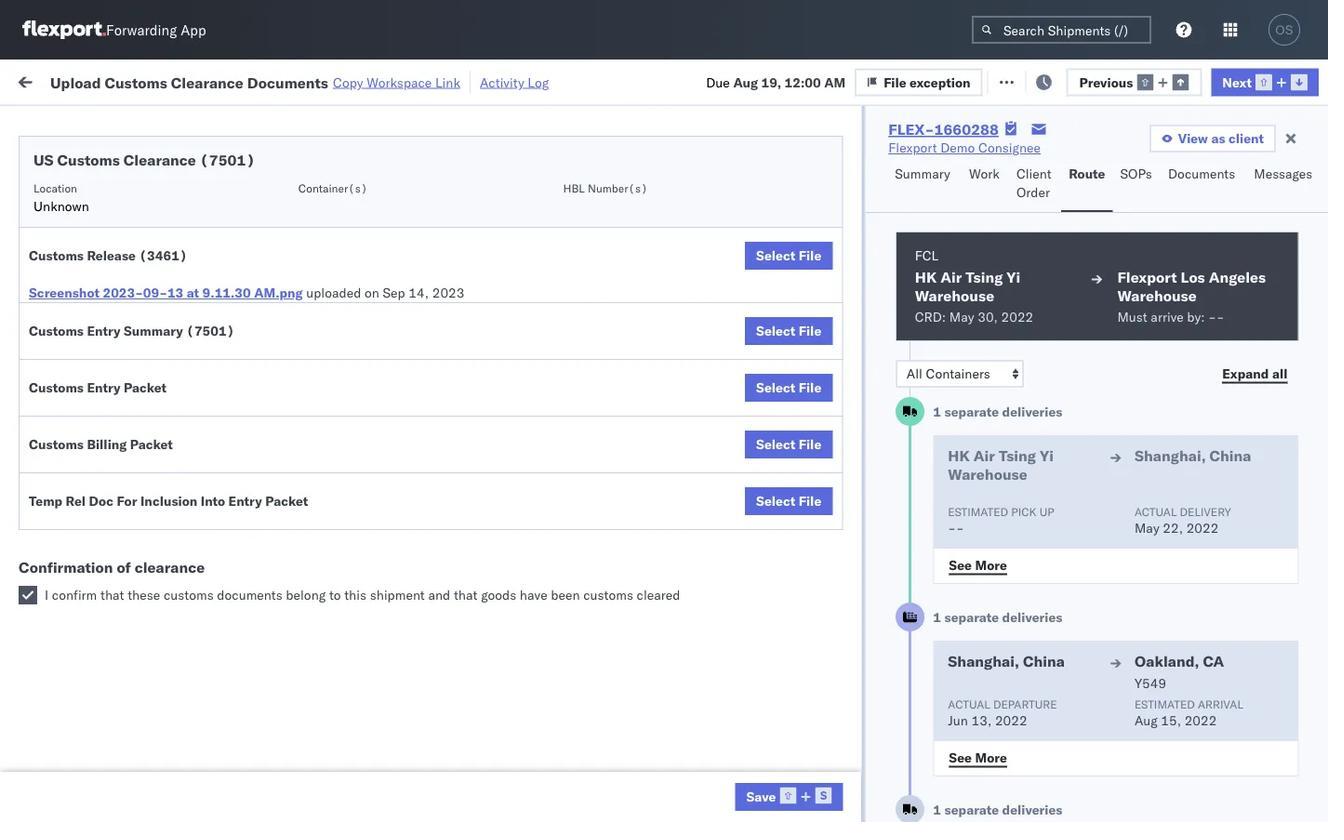 Task type: locate. For each thing, give the bounding box(es) containing it.
1 vertical spatial flex-1889466
[[1027, 473, 1124, 489]]

schedule delivery appointment button down 2023- at the top left of the page
[[43, 307, 229, 328]]

1 vertical spatial (7501)
[[186, 323, 235, 339]]

2 vertical spatial 1 separate deliveries
[[933, 802, 1062, 818]]

1889466 for 11:59 pm pst, dec 13, 2022
[[1067, 473, 1124, 489]]

None checkbox
[[19, 586, 37, 605]]

1846748 for 4th schedule pickup from los angeles, ca button from the bottom of the page
[[1067, 268, 1124, 285]]

angeles, inside confirm pickup from los angeles, ca
[[192, 504, 243, 520]]

0 vertical spatial maeu940
[[1267, 637, 1328, 653]]

flex-1846748 for second upload customs clearance documents link from the bottom of the page
[[1027, 391, 1124, 407]]

file for customs release (3461)
[[799, 247, 822, 264]]

uetu5238478 for schedule pickup from los angeles, ca
[[1245, 432, 1328, 448]]

1 separate deliveries for oakland, ca
[[933, 609, 1062, 626]]

test1234 up all
[[1267, 309, 1328, 326]]

1 horizontal spatial 13,
[[971, 713, 991, 729]]

1 select file from the top
[[756, 247, 822, 264]]

1 schedule delivery appointment from the top
[[43, 186, 229, 202]]

0 vertical spatial packet
[[124, 380, 167, 396]]

schedule delivery appointment down us customs clearance (7501)
[[43, 186, 229, 202]]

1 vertical spatial schedule delivery appointment button
[[43, 307, 229, 328]]

jan left 28, at the left bottom of the page
[[386, 760, 407, 776]]

angeles, for confirm pickup from los angeles, ca link
[[192, 504, 243, 520]]

confirmation of clearance
[[19, 558, 205, 577]]

2 lhuu7894563, uetu5238478 from the top
[[1146, 473, 1328, 489]]

ceau7522281, hlxu6269489
[[1146, 186, 1328, 202], [1146, 227, 1328, 243], [1146, 268, 1328, 284], [1146, 309, 1328, 325]]

tsing up 'pick'
[[999, 447, 1036, 465]]

more down the actual departure jun 13, 2022
[[975, 749, 1007, 766]]

actual up jun
[[948, 697, 990, 711]]

pst, left 28, at the left bottom of the page
[[355, 760, 383, 776]]

test1234
[[1267, 187, 1328, 203], [1267, 227, 1328, 244], [1267, 268, 1328, 285], [1267, 309, 1328, 326]]

ca inside the oakland, ca y549
[[1203, 652, 1224, 671]]

2 ceau7522281, hlxu6269489 from the top
[[1146, 227, 1328, 243]]

1 vertical spatial confirm
[[43, 554, 90, 570]]

0 vertical spatial flexport
[[889, 140, 937, 156]]

estimated inside estimated pick up --
[[948, 505, 1008, 519]]

los for 3rd schedule pickup from los angeles, ca button from the top
[[175, 340, 196, 356]]

0 horizontal spatial yi
[[1006, 268, 1020, 287]]

flex-1846748
[[1027, 187, 1124, 203], [1027, 227, 1124, 244], [1027, 268, 1124, 285], [1027, 309, 1124, 326], [1027, 350, 1124, 367], [1027, 391, 1124, 407]]

clearance
[[171, 73, 244, 91], [124, 151, 196, 169], [144, 381, 204, 397], [144, 749, 204, 766]]

abcdefg7
[[1267, 432, 1328, 448], [1267, 473, 1328, 489], [1267, 514, 1328, 530], [1267, 555, 1328, 571]]

4 4, from the top
[[423, 309, 435, 326]]

see more button down jun
[[938, 744, 1018, 772]]

uetu5238478 for schedule delivery appointment
[[1245, 473, 1328, 489]]

at left risk
[[369, 72, 381, 88]]

schedule pickup from los angeles, ca for second schedule pickup from los angeles, ca link from the bottom
[[43, 422, 251, 457]]

china up delivery
[[1209, 447, 1251, 465]]

1 vertical spatial 1889466
[[1067, 473, 1124, 489]]

1846748 for 5th schedule pickup from los angeles, ca button from the bottom of the page
[[1067, 227, 1124, 244]]

select file button for customs entry packet
[[745, 374, 833, 402]]

11:59 pm pdt, nov 4, 2022 for 4th schedule pickup from los angeles, ca button from the bottom of the page
[[300, 268, 470, 285]]

that right and
[[454, 587, 478, 603]]

los down upload customs clearance documents button
[[175, 422, 196, 438]]

0 vertical spatial by:
[[67, 114, 85, 130]]

5 11:59 pm pdt, nov 4, 2022 from the top
[[300, 350, 470, 367]]

delivery for confirm delivery button
[[94, 554, 141, 570]]

consignee up client in the right of the page
[[979, 140, 1041, 156]]

1 for oakland, ca
[[933, 609, 941, 626]]

shanghai, china up the departure
[[948, 652, 1065, 671]]

1 flex-1889466 from the top
[[1027, 432, 1124, 448]]

estimated inside estimated arrival aug 15, 2022
[[1134, 697, 1195, 711]]

1 vertical spatial yi
[[1040, 447, 1053, 465]]

confirm for confirm delivery
[[43, 554, 90, 570]]

packet down customs entry summary (7501)
[[124, 380, 167, 396]]

3 appointment from the top
[[152, 472, 229, 488]]

select file for customs billing packet
[[756, 436, 822, 453]]

11:59 pm pst, dec 13, 2022
[[300, 473, 478, 489]]

1 vertical spatial work
[[969, 166, 1000, 182]]

work right import
[[202, 72, 234, 88]]

1 vertical spatial on
[[365, 285, 379, 301]]

1 vertical spatial maeu940
[[1267, 678, 1328, 694]]

1 abcdefg7 from the top
[[1267, 432, 1328, 448]]

los left into
[[168, 504, 189, 520]]

0 vertical spatial separate
[[944, 404, 999, 420]]

i
[[45, 587, 48, 603]]

0 vertical spatial china
[[1209, 447, 1251, 465]]

2 vertical spatial upload
[[43, 749, 85, 766]]

2022 inside the actual departure jun 13, 2022
[[995, 713, 1027, 729]]

4 11:59 from the top
[[300, 309, 336, 326]]

pickup up release on the top of page
[[101, 217, 141, 233]]

activity log
[[480, 74, 549, 90]]

1 schedule delivery appointment link from the top
[[43, 185, 229, 203]]

customs inside button
[[88, 381, 141, 397]]

3 schedule delivery appointment link from the top
[[43, 471, 229, 490]]

1 uetu5238478 from the top
[[1245, 432, 1328, 448]]

(7501)
[[200, 151, 255, 169], [186, 323, 235, 339]]

ca for 2nd schedule pickup from los angeles, ca link from the top of the page
[[43, 277, 60, 293]]

deliveries
[[1002, 404, 1062, 420], [1002, 609, 1062, 626], [1002, 802, 1062, 818]]

0 horizontal spatial summary
[[124, 323, 183, 339]]

0 horizontal spatial shanghai,
[[948, 652, 1019, 671]]

see down jun
[[949, 749, 972, 766]]

abcd1234560
[[1146, 718, 1238, 734]]

os
[[1276, 23, 1294, 37]]

15,
[[1161, 713, 1181, 729]]

ceau7522281, hlxu6269489 up the must arrive by: --
[[1146, 268, 1328, 284]]

28,
[[410, 760, 430, 776]]

flex-1846748 for 2nd schedule pickup from los angeles, ca link from the top of the page
[[1027, 268, 1124, 285]]

1 integration from the top
[[811, 637, 875, 653]]

pdt,
[[363, 187, 392, 203], [363, 227, 392, 244], [363, 268, 392, 285], [363, 309, 392, 326], [363, 350, 392, 367]]

may left 22,
[[1134, 520, 1159, 536]]

angeles, for 5th schedule pickup from los angeles, ca link from the bottom of the page
[[200, 217, 251, 233]]

1 see more from the top
[[949, 557, 1007, 573]]

1 horizontal spatial exception
[[1037, 72, 1098, 88]]

1 vertical spatial actual
[[948, 697, 990, 711]]

3 1889466 from the top
[[1067, 514, 1124, 530]]

schedule delivery appointment link up the for
[[43, 471, 229, 490]]

0 horizontal spatial exception
[[910, 74, 971, 90]]

batch
[[1225, 72, 1261, 88]]

2 schedule pickup from los angeles, ca button from the top
[[43, 257, 264, 296]]

from for 5th schedule pickup from los angeles, ca link from the bottom of the page
[[145, 217, 172, 233]]

3 abcdefg7 from the top
[[1267, 514, 1328, 530]]

that down confirmation of clearance
[[100, 587, 124, 603]]

0 horizontal spatial consignee
[[811, 152, 865, 166]]

6 resize handle column header from the left
[[966, 144, 988, 822]]

1 1 from the top
[[933, 404, 941, 420]]

0 vertical spatial flex-1889466
[[1027, 432, 1124, 448]]

2 pdt, from the top
[[363, 227, 392, 244]]

5 ocean fcl from the top
[[569, 514, 634, 530]]

angeles, for second schedule pickup from los angeles, ca link from the bottom
[[200, 422, 251, 438]]

1
[[933, 404, 941, 420], [933, 609, 941, 626], [933, 802, 941, 818]]

1 vertical spatial deliveries
[[1002, 609, 1062, 626]]

expand all
[[1222, 365, 1287, 381]]

select for customs entry packet
[[756, 380, 796, 396]]

see more button for oakland, ca
[[938, 744, 1018, 772]]

1 vertical spatial upload
[[43, 381, 85, 397]]

schedule pickup from los angeles, ca
[[43, 217, 251, 252], [43, 258, 251, 293], [43, 340, 251, 375], [43, 422, 251, 457], [43, 586, 251, 620]]

4:00
[[300, 514, 328, 530]]

1 flex-1846748 from the top
[[1027, 187, 1124, 203]]

angeles, for 3rd schedule pickup from los angeles, ca link from the bottom
[[200, 340, 251, 356]]

appointment up inclusion
[[152, 472, 229, 488]]

0 horizontal spatial that
[[100, 587, 124, 603]]

2 confirm from the top
[[43, 554, 90, 570]]

pst, right to
[[363, 596, 391, 612]]

customs right been
[[583, 587, 633, 603]]

4 resize handle column header from the left
[[659, 144, 681, 822]]

7 ocean fcl from the top
[[569, 760, 634, 776]]

actual inside the actual departure jun 13, 2022
[[948, 697, 990, 711]]

schedule pickup from los angeles, ca for 2nd schedule pickup from los angeles, ca link from the top of the page
[[43, 258, 251, 293]]

and
[[428, 587, 451, 603]]

see more down estimated pick up --
[[949, 557, 1007, 573]]

3 11:59 pm pdt, nov 4, 2022 from the top
[[300, 268, 470, 285]]

2 vertical spatial 1
[[933, 802, 941, 818]]

confirm inside confirm pickup from los angeles, ca
[[43, 504, 90, 520]]

cleared
[[637, 587, 680, 603]]

2 vertical spatial flex-1889466
[[1027, 514, 1124, 530]]

ceau7522281, down the flexport los angeles warehouse
[[1146, 309, 1242, 325]]

container
[[1146, 145, 1196, 159]]

ca
[[43, 236, 60, 252], [43, 277, 60, 293], [43, 359, 60, 375], [43, 440, 60, 457], [43, 522, 60, 539], [43, 604, 60, 620], [1203, 652, 1224, 671]]

ceau7522281, hlxu6269489 up angeles
[[1146, 227, 1328, 243]]

0 horizontal spatial shanghai, china
[[948, 652, 1065, 671]]

appointment down 13
[[152, 308, 229, 325]]

2130387 down 1893174
[[1067, 637, 1124, 653]]

separate for shanghai, china
[[944, 404, 999, 420]]

select file button
[[745, 242, 833, 270], [745, 317, 833, 345], [745, 374, 833, 402], [745, 431, 833, 459], [745, 487, 833, 515]]

schedule up screenshot
[[43, 258, 98, 274]]

1 vertical spatial hk
[[948, 447, 970, 465]]

0 vertical spatial upload customs clearance documents link
[[43, 380, 264, 417]]

pst, for 12,
[[363, 596, 391, 612]]

angeles, for 2nd schedule pickup from los angeles, ca link from the top of the page
[[200, 258, 251, 274]]

air up estimated pick up --
[[973, 447, 995, 465]]

2 lhuu7894563, from the top
[[1146, 473, 1242, 489]]

2 schedule pickup from los angeles, ca from the top
[[43, 258, 251, 293]]

file exception up flex-1660288 link
[[884, 74, 971, 90]]

estimated up 15,
[[1134, 697, 1195, 711]]

4 lagerfeld from the top
[[998, 800, 1053, 817]]

lhuu7894563, uetu5238478 for schedule delivery appointment
[[1146, 473, 1328, 489]]

4 schedule pickup from los angeles, ca from the top
[[43, 422, 251, 457]]

aug left 15,
[[1134, 713, 1157, 729]]

flexport for flexport demo consignee
[[889, 140, 937, 156]]

flex-1889466 for 4:00 pm pst, dec 23, 2022
[[1027, 514, 1124, 530]]

2 11:59 pm pdt, nov 4, 2022 from the top
[[300, 227, 470, 244]]

schedule delivery appointment button down us customs clearance (7501)
[[43, 185, 229, 205]]

pickup right rel
[[94, 504, 134, 520]]

1846748 for upload customs clearance documents button
[[1067, 391, 1124, 407]]

los for 5th schedule pickup from los angeles, ca button from the bottom of the page
[[175, 217, 196, 233]]

2022
[[438, 187, 470, 203], [438, 227, 470, 244], [438, 268, 470, 285], [1001, 309, 1033, 325], [438, 309, 470, 326], [438, 350, 470, 367], [445, 473, 478, 489], [437, 514, 470, 530], [1186, 520, 1219, 536], [995, 713, 1027, 729], [1184, 713, 1217, 729]]

4 account from the top
[[907, 800, 956, 817]]

1 vertical spatial flexport
[[1117, 268, 1177, 287]]

1 see from the top
[[949, 557, 972, 573]]

0 horizontal spatial flexport
[[889, 140, 937, 156]]

0 vertical spatial (7501)
[[200, 151, 255, 169]]

4 schedule from the top
[[43, 308, 98, 325]]

ca for confirm pickup from los angeles, ca link
[[43, 522, 60, 539]]

0 horizontal spatial estimated
[[948, 505, 1008, 519]]

file exception button
[[983, 67, 1110, 94], [983, 67, 1110, 94], [855, 68, 983, 96], [855, 68, 983, 96]]

4 lhuu7894563, from the top
[[1146, 554, 1242, 571]]

1 horizontal spatial flexport
[[1117, 268, 1177, 287]]

los up 13
[[175, 258, 196, 274]]

delivery for 1st schedule delivery appointment button from the top of the page
[[101, 186, 149, 202]]

at
[[369, 72, 381, 88], [187, 285, 199, 301]]

los down clearance
[[175, 586, 196, 602]]

7 11:59 from the top
[[300, 596, 336, 612]]

maeu940
[[1267, 637, 1328, 653], [1267, 678, 1328, 694], [1267, 760, 1328, 776]]

los up (3461)
[[175, 217, 196, 233]]

5 11:59 from the top
[[300, 350, 336, 367]]

from inside confirm pickup from los angeles, ca
[[137, 504, 164, 520]]

upload customs clearance documents
[[43, 381, 204, 416], [43, 749, 204, 784]]

next button
[[1211, 68, 1319, 96]]

1 schedule pickup from los angeles, ca link from the top
[[43, 216, 264, 253]]

flex-2130387 button
[[997, 632, 1127, 658], [997, 632, 1127, 658], [997, 755, 1127, 781], [997, 755, 1127, 781]]

schedule delivery appointment for 1st schedule delivery appointment button from the top of the page
[[43, 186, 229, 202]]

tsing up 30,
[[965, 268, 1003, 287]]

flex-2130387 down flex-1893174
[[1027, 637, 1124, 653]]

schedule delivery appointment down 2023- at the top left of the page
[[43, 308, 229, 325]]

ca for first schedule pickup from los angeles, ca link from the bottom
[[43, 604, 60, 620]]

more for shanghai, china
[[975, 557, 1007, 573]]

summary down 09-
[[124, 323, 183, 339]]

6 11:59 from the top
[[300, 473, 336, 489]]

3 test1234 from the top
[[1267, 268, 1328, 285]]

hk air tsing yi warehouse
[[915, 268, 1020, 305], [948, 447, 1053, 484]]

consignee for flexport demo consignee
[[979, 140, 1041, 156]]

view
[[1178, 130, 1208, 147]]

0 vertical spatial see more
[[949, 557, 1007, 573]]

0 vertical spatial confirm
[[43, 504, 90, 520]]

3 1 separate deliveries from the top
[[933, 802, 1062, 818]]

confirm inside 'link'
[[43, 554, 90, 570]]

lhuu7894563, for schedule delivery appointment
[[1146, 473, 1242, 489]]

1 vertical spatial estimated
[[1134, 697, 1195, 711]]

2 flex-2130387 from the top
[[1027, 760, 1124, 776]]

file for customs entry summary (7501)
[[799, 323, 822, 339]]

1 horizontal spatial summary
[[895, 166, 951, 182]]

appointment for second schedule delivery appointment button from the bottom of the page
[[152, 308, 229, 325]]

work button
[[962, 157, 1009, 212]]

1 horizontal spatial yi
[[1040, 447, 1053, 465]]

2 vertical spatial 2023
[[434, 760, 466, 776]]

yi up up
[[1040, 447, 1053, 465]]

belong
[[286, 587, 326, 603]]

4 1846748 from the top
[[1067, 309, 1124, 326]]

pickup down of
[[101, 586, 141, 602]]

entry right into
[[228, 493, 262, 509]]

1 more from the top
[[975, 557, 1007, 573]]

5 flex-1846748 from the top
[[1027, 350, 1124, 367]]

1 separate deliveries for shanghai, china
[[933, 404, 1062, 420]]

ceau7522281, up the must arrive by: --
[[1146, 268, 1242, 284]]

schedule delivery appointment
[[43, 186, 229, 202], [43, 308, 229, 325], [43, 472, 229, 488]]

flexport inside the flexport los angeles warehouse
[[1117, 268, 1177, 287]]

gvcu5265864 up estimated arrival aug 15, 2022
[[1146, 677, 1238, 694]]

0 vertical spatial 1
[[933, 404, 941, 420]]

11:59 for 4th schedule pickup from los angeles, ca button from the bottom of the page
[[300, 268, 336, 285]]

upload customs clearance documents button
[[43, 380, 264, 419]]

have
[[520, 587, 548, 603]]

pdt, for 5th schedule pickup from los angeles, ca link from the bottom of the page
[[363, 227, 392, 244]]

clearance inside button
[[144, 381, 204, 397]]

3 deliveries from the top
[[1002, 802, 1062, 818]]

delivery for second schedule delivery appointment button from the bottom of the page
[[101, 308, 149, 325]]

1 vertical spatial 13,
[[971, 713, 991, 729]]

4 select file button from the top
[[745, 431, 833, 459]]

0 vertical spatial may
[[949, 309, 974, 325]]

2 schedule delivery appointment button from the top
[[43, 307, 229, 328]]

customs entry summary (7501)
[[29, 323, 235, 339]]

4 select from the top
[[756, 436, 796, 453]]

see
[[949, 557, 972, 573], [949, 749, 972, 766]]

abcdefg7 for schedule delivery appointment
[[1267, 473, 1328, 489]]

shanghai, china up delivery
[[1134, 447, 1251, 465]]

schedule delivery appointment for second schedule delivery appointment button from the bottom of the page
[[43, 308, 229, 325]]

1 maeu940 from the top
[[1267, 637, 1328, 653]]

2 vertical spatial schedule delivery appointment link
[[43, 471, 229, 490]]

test
[[893, 187, 918, 203], [772, 227, 797, 244], [893, 227, 918, 244], [772, 268, 797, 285], [893, 268, 918, 285], [772, 309, 797, 326], [893, 309, 918, 326], [772, 350, 797, 367], [893, 350, 918, 367], [772, 391, 797, 407], [893, 391, 918, 407], [772, 432, 797, 448], [893, 432, 918, 448], [772, 473, 797, 489], [893, 473, 918, 489], [772, 514, 797, 530], [893, 514, 918, 530], [893, 555, 918, 571], [869, 596, 894, 612], [879, 637, 903, 653], [879, 678, 903, 694], [879, 760, 903, 776], [879, 800, 903, 817]]

schedule down workitem
[[43, 186, 98, 202]]

759
[[341, 72, 366, 88]]

see more down jun
[[949, 749, 1007, 766]]

8 schedule from the top
[[43, 586, 98, 602]]

1 schedule pickup from los angeles, ca from the top
[[43, 217, 251, 252]]

pdt, for 2nd schedule pickup from los angeles, ca link from the top of the page
[[363, 268, 392, 285]]

ceau7522281, down numbers
[[1146, 186, 1242, 202]]

nov for 5th schedule pickup from los angeles, ca link from the bottom of the page
[[395, 227, 420, 244]]

2 select file from the top
[[756, 323, 822, 339]]

select file for temp rel doc for inclusion into entry packet
[[756, 493, 822, 509]]

1 vertical spatial air
[[973, 447, 995, 465]]

schedule for 3rd schedule pickup from los angeles, ca button from the top
[[43, 340, 98, 356]]

air up crd:
[[940, 268, 962, 287]]

hk up estimated pick up --
[[948, 447, 970, 465]]

3 nov from the top
[[395, 268, 420, 285]]

0 vertical spatial see
[[949, 557, 972, 573]]

0 vertical spatial gvcu5265864
[[1146, 636, 1238, 653]]

tsing
[[965, 268, 1003, 287], [999, 447, 1036, 465]]

packet for customs billing packet
[[130, 436, 173, 453]]

test1234 down messages button
[[1267, 227, 1328, 244]]

1 vertical spatial tsing
[[999, 447, 1036, 465]]

1 vertical spatial more
[[975, 749, 1007, 766]]

shanghai, china
[[1134, 447, 1251, 465], [948, 652, 1065, 671]]

angeles,
[[200, 217, 251, 233], [200, 258, 251, 274], [200, 340, 251, 356], [200, 422, 251, 438], [192, 504, 243, 520], [200, 586, 251, 602]]

jan left "12,"
[[394, 596, 415, 612]]

2 vertical spatial entry
[[228, 493, 262, 509]]

3 resize handle column header from the left
[[538, 144, 560, 822]]

at right 13
[[187, 285, 199, 301]]

confirm up confirm at the bottom of the page
[[43, 554, 90, 570]]

0 vertical spatial hk
[[915, 268, 937, 287]]

schedule delivery appointment link for third schedule delivery appointment button from the top of the page
[[43, 471, 229, 490]]

confirm up confirmation on the bottom of page
[[43, 504, 90, 520]]

0 horizontal spatial work
[[202, 72, 234, 88]]

4 select file from the top
[[756, 436, 822, 453]]

delivery for third schedule delivery appointment button from the top of the page
[[101, 472, 149, 488]]

client
[[1017, 166, 1052, 182]]

1 vertical spatial entry
[[87, 380, 121, 396]]

2023 right "12,"
[[442, 596, 474, 612]]

9.11.30
[[202, 285, 251, 301]]

1 horizontal spatial aug
[[1134, 713, 1157, 729]]

confirm
[[43, 504, 90, 520], [43, 554, 90, 570]]

13, inside the actual departure jun 13, 2022
[[971, 713, 991, 729]]

0 horizontal spatial customs
[[164, 587, 214, 603]]

1 separate deliveries
[[933, 404, 1062, 420], [933, 609, 1062, 626], [933, 802, 1062, 818]]

more down estimated pick up --
[[975, 557, 1007, 573]]

sops button
[[1113, 157, 1161, 212]]

more
[[975, 557, 1007, 573], [975, 749, 1007, 766]]

2 select from the top
[[756, 323, 796, 339]]

2022 inside actual delivery may 22, 2022
[[1186, 520, 1219, 536]]

nov for 3rd schedule pickup from los angeles, ca link from the bottom
[[395, 350, 420, 367]]

0 vertical spatial upload customs clearance documents
[[43, 381, 204, 416]]

1 vertical spatial by:
[[1187, 309, 1205, 325]]

may inside actual delivery may 22, 2022
[[1134, 520, 1159, 536]]

appointment down us customs clearance (7501)
[[152, 186, 229, 202]]

3 separate from the top
[[944, 802, 999, 818]]

2 more from the top
[[975, 749, 1007, 766]]

3 hlxu6269489 from the top
[[1245, 268, 1328, 284]]

2 vertical spatial packet
[[265, 493, 308, 509]]

flex-1889466 button
[[997, 427, 1127, 454], [997, 427, 1127, 454], [997, 468, 1127, 494], [997, 468, 1127, 494], [997, 509, 1127, 535], [997, 509, 1127, 535]]

flexport down flex-1660288
[[889, 140, 937, 156]]

23,
[[414, 514, 434, 530]]

1 vertical spatial 1
[[933, 609, 941, 626]]

2 vertical spatial schedule delivery appointment button
[[43, 471, 229, 492]]

0 vertical spatial deliveries
[[1002, 404, 1062, 420]]

schedule for 5th schedule pickup from los angeles, ca button from the top of the page
[[43, 586, 98, 602]]

2 vertical spatial schedule delivery appointment
[[43, 472, 229, 488]]

11:59 for third schedule delivery appointment button from the top of the page
[[300, 473, 336, 489]]

1 horizontal spatial shanghai, china
[[1134, 447, 1251, 465]]

consignee down am
[[811, 152, 865, 166]]

0 horizontal spatial on
[[365, 285, 379, 301]]

abcdefg7 for confirm pickup from los angeles, ca
[[1267, 514, 1328, 530]]

batch action
[[1225, 72, 1306, 88]]

0 vertical spatial 1 separate deliveries
[[933, 404, 1062, 420]]

west
[[868, 719, 898, 735]]

exception up flex-1660288
[[910, 74, 971, 90]]

ca inside confirm pickup from los angeles, ca
[[43, 522, 60, 539]]

0 vertical spatial more
[[975, 557, 1007, 573]]

warehouse up arrive
[[1117, 287, 1197, 305]]

1 vertical spatial see more
[[949, 749, 1007, 766]]

2 vertical spatial deliveries
[[1002, 802, 1062, 818]]

of
[[117, 558, 131, 577]]

on right 205
[[455, 72, 470, 88]]

1 vertical spatial dec
[[386, 514, 411, 530]]

2 ocean fcl from the top
[[569, 227, 634, 244]]

1 vertical spatial flex-2130387
[[1027, 760, 1124, 776]]

2022 inside estimated arrival aug 15, 2022
[[1184, 713, 1217, 729]]

client
[[1229, 130, 1264, 147]]

see for oakland, ca
[[949, 749, 972, 766]]

13, right jun
[[971, 713, 991, 729]]

actual inside actual delivery may 22, 2022
[[1134, 505, 1177, 519]]

0 vertical spatial hk air tsing yi warehouse
[[915, 268, 1020, 305]]

2 separate from the top
[[944, 609, 999, 626]]

customs release (3461)
[[29, 247, 187, 264]]

3 schedule from the top
[[43, 258, 98, 274]]

estimated arrival aug 15, 2022
[[1134, 697, 1243, 729]]

3 flex-1846748 from the top
[[1027, 268, 1124, 285]]

3 1846748 from the top
[[1067, 268, 1124, 285]]

documents inside button
[[43, 400, 110, 416]]

los inside confirm pickup from los angeles, ca
[[168, 504, 189, 520]]

file
[[1011, 72, 1034, 88], [884, 74, 907, 90], [799, 247, 822, 264], [799, 323, 822, 339], [799, 380, 822, 396], [799, 436, 822, 453], [799, 493, 822, 509]]

1 1846748 from the top
[[1067, 187, 1124, 203]]

gvcu5265864
[[1146, 636, 1238, 653], [1146, 677, 1238, 694], [1146, 759, 1238, 775]]

shanghai, up the actual departure jun 13, 2022
[[948, 652, 1019, 671]]

flexport
[[889, 140, 937, 156], [1117, 268, 1177, 287]]

hk air tsing yi warehouse up 'pick'
[[948, 447, 1053, 484]]

previous
[[1080, 74, 1133, 90]]

deliveries for oakland, ca
[[1002, 609, 1062, 626]]

3 lhuu7894563, uetu5238478 from the top
[[1146, 514, 1328, 530]]

select file
[[756, 247, 822, 264], [756, 323, 822, 339], [756, 380, 822, 396], [756, 436, 822, 453], [756, 493, 822, 509]]

schedule delivery appointment button up the for
[[43, 471, 229, 492]]

0 vertical spatial 2130387
[[1067, 637, 1124, 653]]

1 schedule delivery appointment button from the top
[[43, 185, 229, 205]]

1 lhuu7894563, from the top
[[1146, 432, 1242, 448]]

3 ceau7522281, from the top
[[1146, 268, 1242, 284]]

hbl number(s)
[[563, 181, 648, 195]]

1 horizontal spatial air
[[973, 447, 995, 465]]

upload inside button
[[43, 381, 85, 397]]

2 horizontal spatial consignee
[[979, 140, 1041, 156]]

11:59
[[300, 187, 336, 203], [300, 227, 336, 244], [300, 268, 336, 285], [300, 309, 336, 326], [300, 350, 336, 367], [300, 473, 336, 489], [300, 596, 336, 612]]

summary button
[[888, 157, 962, 212]]

schedule for second schedule pickup from los angeles, ca button from the bottom
[[43, 422, 98, 438]]

route button
[[1062, 157, 1113, 212]]

0 vertical spatial flex-2130387
[[1027, 637, 1124, 653]]

0 vertical spatial see more button
[[938, 552, 1018, 580]]

on left sep
[[365, 285, 379, 301]]

separate for oakland, ca
[[944, 609, 999, 626]]

lhuu7894563,
[[1146, 432, 1242, 448], [1146, 473, 1242, 489], [1146, 514, 1242, 530], [1146, 554, 1242, 571]]

1 vertical spatial summary
[[124, 323, 183, 339]]

1 ceau7522281, hlxu6269489 from the top
[[1146, 186, 1328, 202]]

temp
[[29, 493, 62, 509]]

22,
[[1163, 520, 1183, 536]]

consignee right bookings
[[897, 596, 960, 612]]

must
[[1117, 309, 1147, 325]]

(7501) down 9.11.30 at the top left of page
[[186, 323, 235, 339]]

pst, for 28,
[[355, 760, 383, 776]]

2023 right 14,
[[432, 285, 465, 301]]

ca up temp
[[43, 440, 60, 457]]

5 select from the top
[[756, 493, 796, 509]]

(7501) down upload customs clearance documents copy workspace link
[[200, 151, 255, 169]]

1 horizontal spatial by:
[[1187, 309, 1205, 325]]

ceau7522281, hlxu6269489 down angeles
[[1146, 309, 1328, 325]]

1 horizontal spatial estimated
[[1134, 697, 1195, 711]]

pickup up 2023- at the top left of the page
[[101, 258, 141, 274]]

schedule delivery appointment link down us customs clearance (7501)
[[43, 185, 229, 203]]

3 flex-1889466 from the top
[[1027, 514, 1124, 530]]

0 horizontal spatial by:
[[67, 114, 85, 130]]

1 hlxu6269489 from the top
[[1245, 186, 1328, 202]]

from for 3rd schedule pickup from los angeles, ca link from the bottom
[[145, 340, 172, 356]]

0 vertical spatial 1889466
[[1067, 432, 1124, 448]]

2130384
[[1067, 800, 1124, 817]]

2 vertical spatial separate
[[944, 802, 999, 818]]

1 vertical spatial gvcu5265864
[[1146, 677, 1238, 694]]

resize handle column header
[[266, 144, 288, 822], [473, 144, 495, 822], [538, 144, 560, 822], [659, 144, 681, 822], [780, 144, 802, 822], [966, 144, 988, 822], [1114, 144, 1137, 822], [1235, 144, 1258, 822], [1295, 144, 1317, 822]]

messages button
[[1247, 157, 1323, 212]]

may left 30,
[[949, 309, 974, 325]]

schedule pickup from los angeles, ca link
[[43, 216, 264, 253], [43, 257, 264, 294], [43, 339, 264, 376], [43, 421, 264, 458], [43, 585, 264, 622]]

account
[[907, 637, 956, 653], [907, 678, 956, 694], [907, 760, 956, 776], [907, 800, 956, 817]]

aug left 19,
[[733, 74, 758, 90]]

these
[[128, 587, 160, 603]]

pickup down customs entry summary (7501)
[[101, 340, 141, 356]]

test1234 right angeles
[[1267, 268, 1328, 285]]

entry up customs billing packet
[[87, 380, 121, 396]]

2 vertical spatial gvcu5265864
[[1146, 759, 1238, 775]]

1 vertical spatial schedule delivery appointment link
[[43, 307, 229, 326]]

inclusion
[[140, 493, 197, 509]]

delivery inside 'link'
[[94, 554, 141, 570]]

1 vertical spatial shanghai,
[[948, 652, 1019, 671]]

1 see more button from the top
[[938, 552, 1018, 580]]

schedule delivery appointment up the for
[[43, 472, 229, 488]]

gvcu5265864 up y549
[[1146, 636, 1238, 653]]

by: right filtered on the left top of page
[[67, 114, 85, 130]]

customs down clearance
[[164, 587, 214, 603]]

shanghai, up actual delivery may 22, 2022
[[1134, 447, 1206, 465]]

actual departure jun 13, 2022
[[948, 697, 1057, 729]]

appointment for third schedule delivery appointment button from the top of the page
[[152, 472, 229, 488]]

1 vertical spatial china
[[1023, 652, 1065, 671]]

3 schedule pickup from los angeles, ca button from the top
[[43, 339, 264, 378]]

(0)
[[301, 72, 326, 88]]

pickup inside confirm pickup from los angeles, ca
[[94, 504, 134, 520]]

1 11:59 pm pdt, nov 4, 2022 from the top
[[300, 187, 470, 203]]

3 ocean fcl from the top
[[569, 350, 634, 367]]

packet up 4:00
[[265, 493, 308, 509]]

1 horizontal spatial customs
[[583, 587, 633, 603]]

pm for confirm pickup from los angeles, ca button
[[331, 514, 351, 530]]

dec left 23,
[[386, 514, 411, 530]]

schedule down screenshot
[[43, 308, 98, 325]]

pickup for first schedule pickup from los angeles, ca link from the bottom
[[101, 586, 141, 602]]

2 hlxu6269489 from the top
[[1245, 227, 1328, 243]]

los left angeles
[[1181, 268, 1205, 287]]

by: right arrive
[[1187, 309, 1205, 325]]

1 gvcu5265864 from the top
[[1146, 636, 1238, 653]]

ceau7522281, down documents button
[[1146, 227, 1242, 243]]

consignee inside button
[[811, 152, 865, 166]]

1 select file button from the top
[[745, 242, 833, 270]]

0 vertical spatial estimated
[[948, 505, 1008, 519]]



Task type: describe. For each thing, give the bounding box(es) containing it.
select file for customs release (3461)
[[756, 247, 822, 264]]

select file button for customs release (3461)
[[745, 242, 833, 270]]

see more for oakland, ca
[[949, 749, 1007, 766]]

screenshot
[[29, 285, 100, 301]]

copy
[[333, 74, 363, 90]]

0 vertical spatial work
[[202, 72, 234, 88]]

see more button for shanghai, china
[[938, 552, 1018, 580]]

log
[[528, 74, 549, 90]]

0 horizontal spatial 13,
[[422, 473, 442, 489]]

into
[[201, 493, 225, 509]]

documents inside button
[[1168, 166, 1236, 182]]

select for customs release (3461)
[[756, 247, 796, 264]]

7 resize handle column header from the left
[[1114, 144, 1137, 822]]

rel
[[66, 493, 86, 509]]

link
[[435, 74, 460, 90]]

expand
[[1222, 365, 1269, 381]]

schedule pickup from los angeles, ca for first schedule pickup from los angeles, ca link from the bottom
[[43, 586, 251, 620]]

pm for third schedule delivery appointment button from the top of the page
[[339, 473, 359, 489]]

dec for 23,
[[386, 514, 411, 530]]

11:59 for 5th schedule pickup from los angeles, ca button from the top of the page
[[300, 596, 336, 612]]

0 horizontal spatial hk
[[915, 268, 937, 287]]

departure
[[993, 697, 1057, 711]]

for
[[117, 493, 137, 509]]

see for shanghai, china
[[949, 557, 972, 573]]

4 integration test account - karl lagerfeld from the top
[[811, 800, 1053, 817]]

schedule delivery appointment link for 1st schedule delivery appointment button from the top of the page
[[43, 185, 229, 203]]

205 on track
[[427, 72, 503, 88]]

3 gvcu5265864 from the top
[[1146, 759, 1238, 775]]

estimated for -
[[948, 505, 1008, 519]]

1 pdt, from the top
[[363, 187, 392, 203]]

sops
[[1120, 166, 1152, 182]]

2023 for 11:59 pm pst, jan 12, 2023
[[442, 596, 474, 612]]

2 schedule pickup from los angeles, ca link from the top
[[43, 257, 264, 294]]

1 vertical spatial shanghai, china
[[948, 652, 1065, 671]]

schedule delivery appointment for third schedule delivery appointment button from the top of the page
[[43, 472, 229, 488]]

customs billing packet
[[29, 436, 173, 453]]

4 abcdefg7 from the top
[[1267, 555, 1328, 571]]

this
[[344, 587, 367, 603]]

2 account from the top
[[907, 678, 956, 694]]

1 nov from the top
[[395, 187, 420, 203]]

arrive
[[1151, 309, 1183, 325]]

billing
[[87, 436, 127, 453]]

4 hlxu6269489 from the top
[[1245, 309, 1328, 325]]

lhuu7894563, uetu5238478 for schedule pickup from los angeles, ca
[[1146, 432, 1328, 448]]

4 11:59 pm pdt, nov 4, 2022 from the top
[[300, 309, 470, 326]]

4, for 5th schedule pickup from los angeles, ca link from the bottom of the page
[[423, 227, 435, 244]]

lhuu7894563, for schedule pickup from los angeles, ca
[[1146, 432, 1242, 448]]

los for confirm pickup from los angeles, ca button
[[168, 504, 189, 520]]

warehouse up estimated pick up --
[[948, 465, 1027, 484]]

delivery
[[1180, 505, 1231, 519]]

1 flex-2130387 from the top
[[1027, 637, 1124, 653]]

los for second schedule pickup from los angeles, ca button from the bottom
[[175, 422, 196, 438]]

import work
[[157, 72, 234, 88]]

4 lhuu7894563, uetu5238478 from the top
[[1146, 554, 1328, 571]]

schedule pickup from los angeles, ca for 3rd schedule pickup from los angeles, ca link from the bottom
[[43, 340, 251, 375]]

file for temp rel doc for inclusion into entry packet
[[799, 493, 822, 509]]

0 vertical spatial air
[[940, 268, 962, 287]]

2 upload customs clearance documents from the top
[[43, 749, 204, 784]]

11:59 for 5th schedule pickup from los angeles, ca button from the bottom of the page
[[300, 227, 336, 244]]

pm for 5th schedule pickup from los angeles, ca button from the top of the page
[[339, 596, 359, 612]]

4 ocean fcl from the top
[[569, 473, 634, 489]]

more for oakland, ca
[[975, 749, 1007, 766]]

1 resize handle column header from the left
[[266, 144, 288, 822]]

1 horizontal spatial on
[[455, 72, 470, 88]]

goods
[[481, 587, 517, 603]]

1 horizontal spatial china
[[1209, 447, 1251, 465]]

5 schedule pickup from los angeles, ca button from the top
[[43, 585, 264, 624]]

am
[[824, 74, 846, 90]]

5 schedule pickup from los angeles, ca link from the top
[[43, 585, 264, 622]]

angeles, for first schedule pickup from los angeles, ca link from the bottom
[[200, 586, 251, 602]]

unknown
[[33, 198, 89, 214]]

flexport. image
[[22, 20, 106, 39]]

aug inside estimated arrival aug 15, 2022
[[1134, 713, 1157, 729]]

2 maeu940 from the top
[[1267, 678, 1328, 694]]

205
[[427, 72, 451, 88]]

0 horizontal spatial may
[[949, 309, 974, 325]]

save button
[[735, 783, 843, 811]]

Search Shipments (/) text field
[[972, 16, 1152, 44]]

pickup for confirm pickup from los angeles, ca link
[[94, 504, 134, 520]]

select file button for customs billing packet
[[745, 431, 833, 459]]

1 vertical spatial hk air tsing yi warehouse
[[948, 447, 1053, 484]]

flexport for flexport los angeles warehouse
[[1117, 268, 1177, 287]]

arrival
[[1198, 697, 1243, 711]]

from for 2nd schedule pickup from los angeles, ca link from the top of the page
[[145, 258, 172, 274]]

flex-1846748 for 3rd schedule pickup from los angeles, ca link from the bottom
[[1027, 350, 1124, 367]]

import work button
[[149, 60, 242, 101]]

up
[[1039, 505, 1054, 519]]

1 vertical spatial at
[[187, 285, 199, 301]]

flex-1889466 for 11:59 pm pst, dec 13, 2022
[[1027, 473, 1124, 489]]

1 horizontal spatial work
[[969, 166, 1000, 182]]

confirm pickup from los angeles, ca
[[43, 504, 243, 539]]

import
[[157, 72, 199, 88]]

message
[[249, 72, 301, 88]]

los inside the flexport los angeles warehouse
[[1181, 268, 1205, 287]]

documents button
[[1161, 157, 1247, 212]]

pm for 4th schedule pickup from los angeles, ca button from the bottom of the page
[[339, 268, 359, 285]]

1 horizontal spatial file exception
[[1011, 72, 1098, 88]]

confirm pickup from los angeles, ca link
[[43, 503, 264, 540]]

pst, for 13,
[[363, 473, 391, 489]]

11:59 pm pst, jan 12, 2023
[[300, 596, 474, 612]]

all
[[1272, 365, 1287, 381]]

to
[[329, 587, 341, 603]]

09-
[[143, 285, 167, 301]]

3 maeu940 from the top
[[1267, 760, 1328, 776]]

0 vertical spatial 2023
[[432, 285, 465, 301]]

ca for second schedule pickup from los angeles, ca link from the bottom
[[43, 440, 60, 457]]

1 for shanghai, china
[[933, 404, 941, 420]]

deliveries for shanghai, china
[[1002, 404, 1062, 420]]

3 1 from the top
[[933, 802, 941, 818]]

from for second schedule pickup from los angeles, ca link from the bottom
[[145, 422, 172, 438]]

us
[[33, 151, 54, 169]]

1 upload customs clearance documents link from the top
[[43, 380, 264, 417]]

documents
[[217, 587, 283, 603]]

4 pdt, from the top
[[363, 309, 392, 326]]

sep
[[383, 285, 405, 301]]

pm for 3rd schedule pickup from los angeles, ca button from the top
[[339, 350, 359, 367]]

2 integration from the top
[[811, 678, 875, 694]]

packet for customs entry packet
[[124, 380, 167, 396]]

12:00
[[785, 74, 821, 90]]

1 1889466 from the top
[[1067, 432, 1124, 448]]

messages
[[1254, 166, 1313, 182]]

4 integration from the top
[[811, 800, 875, 817]]

activity log button
[[480, 71, 549, 93]]

1893174
[[1067, 596, 1124, 612]]

1 account from the top
[[907, 637, 956, 653]]

pdt, for 3rd schedule pickup from los angeles, ca link from the bottom
[[363, 350, 392, 367]]

schedule for 4th schedule pickup from los angeles, ca button from the bottom of the page
[[43, 258, 98, 274]]

flex-1660288
[[889, 120, 999, 139]]

0 vertical spatial at
[[369, 72, 381, 88]]

risk
[[384, 72, 406, 88]]

1660288
[[934, 120, 999, 139]]

warehouse up the crd: may 30, 2022
[[915, 287, 994, 305]]

select for customs billing packet
[[756, 436, 796, 453]]

8:30
[[300, 760, 328, 776]]

4 schedule pickup from los angeles, ca button from the top
[[43, 421, 264, 460]]

estimated pick up --
[[948, 505, 1054, 536]]

activity
[[480, 74, 524, 90]]

0 vertical spatial shanghai, china
[[1134, 447, 1251, 465]]

1889466 for 4:00 pm pst, dec 23, 2022
[[1067, 514, 1124, 530]]

jun
[[948, 713, 968, 729]]

1 horizontal spatial hk
[[948, 447, 970, 465]]

doc
[[89, 493, 114, 509]]

3 schedule pickup from los angeles, ca link from the top
[[43, 339, 264, 376]]

4 karl from the top
[[971, 800, 995, 817]]

actions
[[1273, 152, 1311, 166]]

1 11:59 from the top
[[300, 187, 336, 203]]

filtered
[[19, 114, 64, 130]]

select for temp rel doc for inclusion into entry packet
[[756, 493, 796, 509]]

due
[[706, 74, 730, 90]]

2 test1234 from the top
[[1267, 227, 1328, 244]]

11:59 pm pdt, nov 4, 2022 for 3rd schedule pickup from los angeles, ca button from the top
[[300, 350, 470, 367]]

2 that from the left
[[454, 587, 478, 603]]

4 ceau7522281, from the top
[[1146, 309, 1242, 325]]

2 upload customs clearance documents link from the top
[[43, 748, 264, 786]]

mbl/mawb button
[[1258, 148, 1328, 167]]

numbers
[[1146, 160, 1192, 173]]

1 4, from the top
[[423, 187, 435, 203]]

due aug 19, 12:00 am
[[706, 74, 846, 90]]

number(s)
[[588, 181, 648, 195]]

pickup for 2nd schedule pickup from los angeles, ca link from the top of the page
[[101, 258, 141, 274]]

summary inside summary button
[[895, 166, 951, 182]]

my work
[[19, 67, 101, 93]]

pm for 5th schedule pickup from los angeles, ca button from the bottom of the page
[[339, 227, 359, 244]]

confirm for confirm pickup from los angeles, ca
[[43, 504, 90, 520]]

actual for may
[[1134, 505, 1177, 519]]

1 customs from the left
[[164, 587, 214, 603]]

workspace
[[367, 74, 432, 90]]

13
[[167, 285, 184, 301]]

upload customs clearance documents inside upload customs clearance documents button
[[43, 381, 204, 416]]

client order button
[[1009, 157, 1062, 212]]

jan for 28,
[[386, 760, 407, 776]]

flex-1660288 link
[[889, 120, 999, 139]]

3 account from the top
[[907, 760, 956, 776]]

4 uetu5238478 from the top
[[1245, 554, 1328, 571]]

1 ocean fcl from the top
[[569, 187, 634, 203]]

3 integration from the top
[[811, 760, 875, 776]]

4, for 3rd schedule pickup from los angeles, ca link from the bottom
[[423, 350, 435, 367]]

action
[[1265, 72, 1306, 88]]

4 ceau7522281, hlxu6269489 from the top
[[1146, 309, 1328, 325]]

consignee for bookings test consignee
[[897, 596, 960, 612]]

6 ocean fcl from the top
[[569, 596, 634, 612]]

schedule for 1st schedule delivery appointment button from the top of the page
[[43, 186, 98, 202]]

5 resize handle column header from the left
[[780, 144, 802, 822]]

see more for shanghai, china
[[949, 557, 1007, 573]]

entry for summary
[[87, 323, 121, 339]]

3 ceau7522281, hlxu6269489 from the top
[[1146, 268, 1328, 284]]

2 karl from the top
[[971, 678, 995, 694]]

1 karl from the top
[[971, 637, 995, 653]]

1 lagerfeld from the top
[[998, 637, 1053, 653]]

app
[[181, 21, 206, 39]]

warehouse inside the flexport los angeles warehouse
[[1117, 287, 1197, 305]]

pickup for second schedule pickup from los angeles, ca link from the bottom
[[101, 422, 141, 438]]

4 test1234 from the top
[[1267, 309, 1328, 326]]

0 vertical spatial tsing
[[965, 268, 1003, 287]]

1 that from the left
[[100, 587, 124, 603]]

flexport demo consignee link
[[889, 139, 1041, 157]]

los for 4th schedule pickup from los angeles, ca button from the bottom of the page
[[175, 258, 196, 274]]

Search Work text field
[[704, 67, 906, 94]]

file for customs entry packet
[[799, 380, 822, 396]]

route
[[1069, 166, 1106, 182]]

ca for 5th schedule pickup from los angeles, ca link from the bottom of the page
[[43, 236, 60, 252]]

1 schedule pickup from los angeles, ca button from the top
[[43, 216, 264, 255]]

screenshot 2023-09-13 at 9.11.30 am.png uploaded on sep 14, 2023
[[29, 285, 465, 301]]

dec for 13,
[[394, 473, 419, 489]]

confirm pickup from los angeles, ca button
[[43, 503, 264, 542]]

flex id
[[997, 152, 1032, 166]]

30,
[[977, 309, 998, 325]]

1846748 for 3rd schedule pickup from los angeles, ca button from the top
[[1067, 350, 1124, 367]]

select file button for customs entry summary (7501)
[[745, 317, 833, 345]]

confirm delivery
[[43, 554, 141, 570]]

1 2130387 from the top
[[1067, 637, 1124, 653]]

3 integration test account - karl lagerfeld from the top
[[811, 760, 1053, 776]]

2 2130387 from the top
[[1067, 760, 1124, 776]]

container(s)
[[298, 181, 368, 195]]

vandelay west
[[811, 719, 898, 735]]

2 gvcu5265864 from the top
[[1146, 677, 1238, 694]]

19,
[[761, 74, 782, 90]]

2 lagerfeld from the top
[[998, 678, 1053, 694]]

lhuu7894563, for confirm pickup from los angeles, ca
[[1146, 514, 1242, 530]]

clearance
[[135, 558, 205, 577]]

y549
[[1134, 675, 1166, 692]]

2 ceau7522281, from the top
[[1146, 227, 1242, 243]]

9 resize handle column header from the left
[[1295, 144, 1317, 822]]

vandelay
[[811, 719, 865, 735]]

4 nov from the top
[[395, 309, 420, 326]]

flex-1846748 for 5th schedule pickup from los angeles, ca link from the bottom of the page
[[1027, 227, 1124, 244]]

4 schedule pickup from los angeles, ca link from the top
[[43, 421, 264, 458]]

0 horizontal spatial aug
[[733, 74, 758, 90]]

uetu5238478 for confirm pickup from los angeles, ca
[[1245, 514, 1328, 530]]

select file for customs entry summary (7501)
[[756, 323, 822, 339]]

1 ceau7522281, from the top
[[1146, 186, 1242, 202]]

3 lagerfeld from the top
[[998, 760, 1053, 776]]

from for confirm pickup from los angeles, ca link
[[137, 504, 164, 520]]

been
[[551, 587, 580, 603]]

4:00 pm pst, dec 23, 2022
[[300, 514, 470, 530]]

(7501) for us customs clearance (7501)
[[200, 151, 255, 169]]

0 horizontal spatial file exception
[[884, 74, 971, 90]]

bookings test consignee
[[811, 596, 960, 612]]

schedule for 5th schedule pickup from los angeles, ca button from the bottom of the page
[[43, 217, 98, 233]]

bookings
[[811, 596, 866, 612]]

2 integration test account - karl lagerfeld from the top
[[811, 678, 1053, 694]]

2 resize handle column header from the left
[[473, 144, 495, 822]]

workitem
[[20, 152, 69, 166]]

4, for 2nd schedule pickup from los angeles, ca link from the top of the page
[[423, 268, 435, 285]]

screenshot 2023-09-13 at 9.11.30 am.png link
[[29, 284, 303, 302]]

1 integration test account - karl lagerfeld from the top
[[811, 637, 1053, 653]]

appointment for 1st schedule delivery appointment button from the top of the page
[[152, 186, 229, 202]]

from for first schedule pickup from los angeles, ca link from the bottom
[[145, 586, 172, 602]]

1 test1234 from the top
[[1267, 187, 1328, 203]]

2 customs from the left
[[583, 587, 633, 603]]

filtered by:
[[19, 114, 85, 130]]

1 horizontal spatial shanghai,
[[1134, 447, 1206, 465]]

workitem button
[[11, 148, 270, 167]]

angeles
[[1209, 268, 1266, 287]]

file for customs billing packet
[[799, 436, 822, 453]]

8 resize handle column header from the left
[[1235, 144, 1258, 822]]

0 vertical spatial upload
[[50, 73, 101, 91]]

3 karl from the top
[[971, 760, 995, 776]]

demo
[[941, 140, 975, 156]]

container numbers
[[1146, 145, 1196, 173]]

select file for customs entry packet
[[756, 380, 822, 396]]



Task type: vqa. For each thing, say whether or not it's contained in the screenshot.


